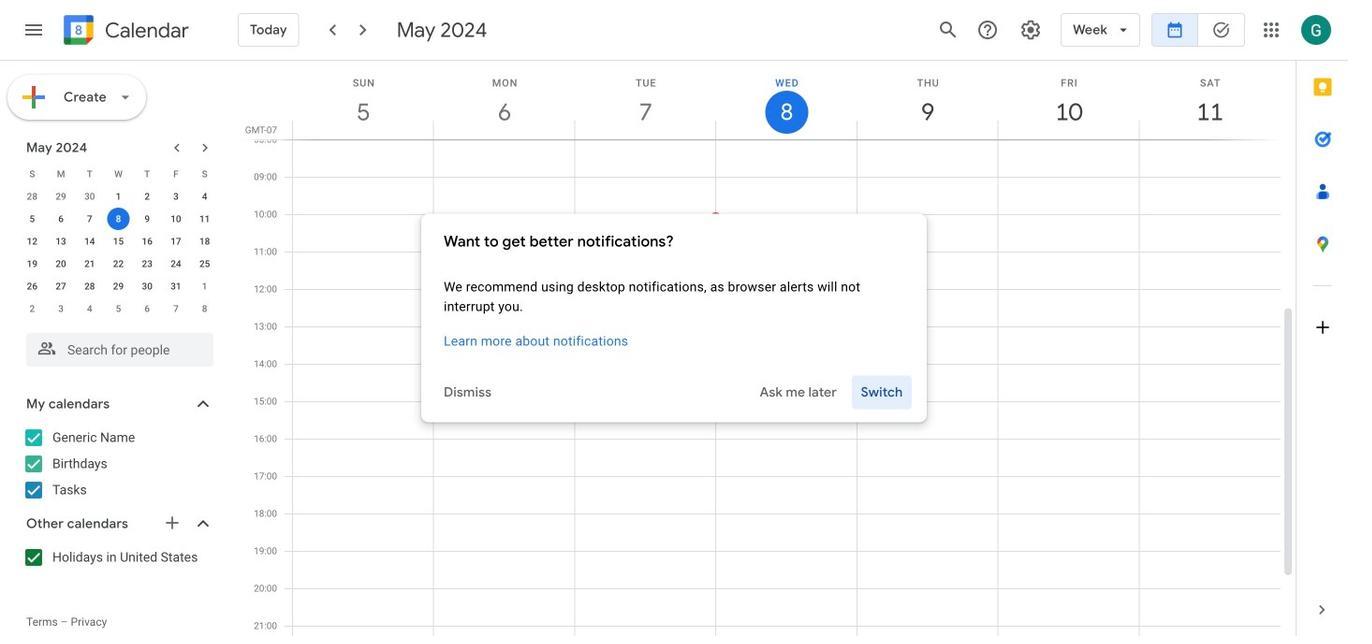 Task type: describe. For each thing, give the bounding box(es) containing it.
april 28 element
[[21, 185, 43, 208]]

11 element
[[194, 208, 216, 230]]

31 element
[[165, 275, 187, 298]]

16 element
[[136, 230, 158, 253]]

4 column header from the left
[[716, 61, 858, 140]]

cell inside "may 2024" grid
[[104, 208, 133, 230]]

june 1 element
[[194, 275, 216, 298]]

3 row from the top
[[18, 208, 219, 230]]

27 element
[[50, 275, 72, 298]]

7 row from the top
[[18, 298, 219, 320]]

june 3 element
[[50, 298, 72, 320]]

7 column header from the left
[[1139, 61, 1281, 140]]

23 element
[[136, 253, 158, 275]]

june 5 element
[[107, 298, 130, 320]]

6 column header from the left
[[998, 61, 1140, 140]]

april 29 element
[[50, 185, 72, 208]]

5 element
[[21, 208, 43, 230]]

june 7 element
[[165, 298, 187, 320]]

heading inside calendar element
[[101, 19, 189, 42]]

sunday, may 5 element
[[293, 61, 434, 140]]

2 element
[[136, 185, 158, 208]]

thursday, may 9 element
[[858, 61, 999, 140]]

1 vertical spatial heading
[[444, 231, 905, 253]]

8, today element
[[107, 208, 130, 230]]

3 element
[[165, 185, 187, 208]]

4 row from the top
[[18, 230, 219, 253]]

29 element
[[107, 275, 130, 298]]

24 element
[[165, 253, 187, 275]]

6 row from the top
[[18, 275, 219, 298]]

friday, may 10 element
[[999, 61, 1140, 140]]

13 element
[[50, 230, 72, 253]]

14 element
[[78, 230, 101, 253]]

saturday, may 11 element
[[1140, 61, 1281, 140]]

calendar element
[[60, 11, 189, 52]]



Task type: vqa. For each thing, say whether or not it's contained in the screenshot.
11
no



Task type: locate. For each thing, give the bounding box(es) containing it.
28 element
[[78, 275, 101, 298]]

12 element
[[21, 230, 43, 253]]

15 element
[[107, 230, 130, 253]]

5 row from the top
[[18, 253, 219, 275]]

1 element
[[107, 185, 130, 208]]

20 element
[[50, 253, 72, 275]]

30 element
[[136, 275, 158, 298]]

0 horizontal spatial heading
[[101, 19, 189, 42]]

25 element
[[194, 253, 216, 275]]

21 element
[[78, 253, 101, 275]]

tuesday, may 7 element
[[575, 61, 717, 140]]

my calendars list
[[4, 423, 232, 506]]

wednesday, may 8, today element
[[717, 61, 858, 140]]

19 element
[[21, 253, 43, 275]]

june 8 element
[[194, 298, 216, 320]]

10 element
[[165, 208, 187, 230]]

main drawer image
[[22, 19, 45, 41]]

row
[[18, 163, 219, 185], [18, 185, 219, 208], [18, 208, 219, 230], [18, 230, 219, 253], [18, 253, 219, 275], [18, 275, 219, 298], [18, 298, 219, 320]]

may 2024 grid
[[18, 163, 219, 320]]

grid
[[240, 61, 1296, 637]]

9 element
[[136, 208, 158, 230]]

cell
[[104, 208, 133, 230]]

5 column header from the left
[[857, 61, 999, 140]]

alert dialog
[[421, 214, 927, 423]]

None search field
[[0, 326, 232, 367]]

22 element
[[107, 253, 130, 275]]

column header
[[292, 61, 434, 140], [433, 61, 575, 140], [574, 61, 717, 140], [716, 61, 858, 140], [857, 61, 999, 140], [998, 61, 1140, 140], [1139, 61, 1281, 140]]

heading
[[101, 19, 189, 42], [444, 231, 905, 253]]

4 element
[[194, 185, 216, 208]]

2 column header from the left
[[433, 61, 575, 140]]

1 row from the top
[[18, 163, 219, 185]]

0 vertical spatial heading
[[101, 19, 189, 42]]

2 row from the top
[[18, 185, 219, 208]]

6 element
[[50, 208, 72, 230]]

row group
[[18, 185, 219, 320]]

june 6 element
[[136, 298, 158, 320]]

june 4 element
[[78, 298, 101, 320]]

monday, may 6 element
[[434, 61, 575, 140]]

26 element
[[21, 275, 43, 298]]

1 column header from the left
[[292, 61, 434, 140]]

1 horizontal spatial heading
[[444, 231, 905, 253]]

17 element
[[165, 230, 187, 253]]

june 2 element
[[21, 298, 43, 320]]

tab list
[[1297, 61, 1349, 584]]

7 element
[[78, 208, 101, 230]]

3 column header from the left
[[574, 61, 717, 140]]

april 30 element
[[78, 185, 101, 208]]

18 element
[[194, 230, 216, 253]]



